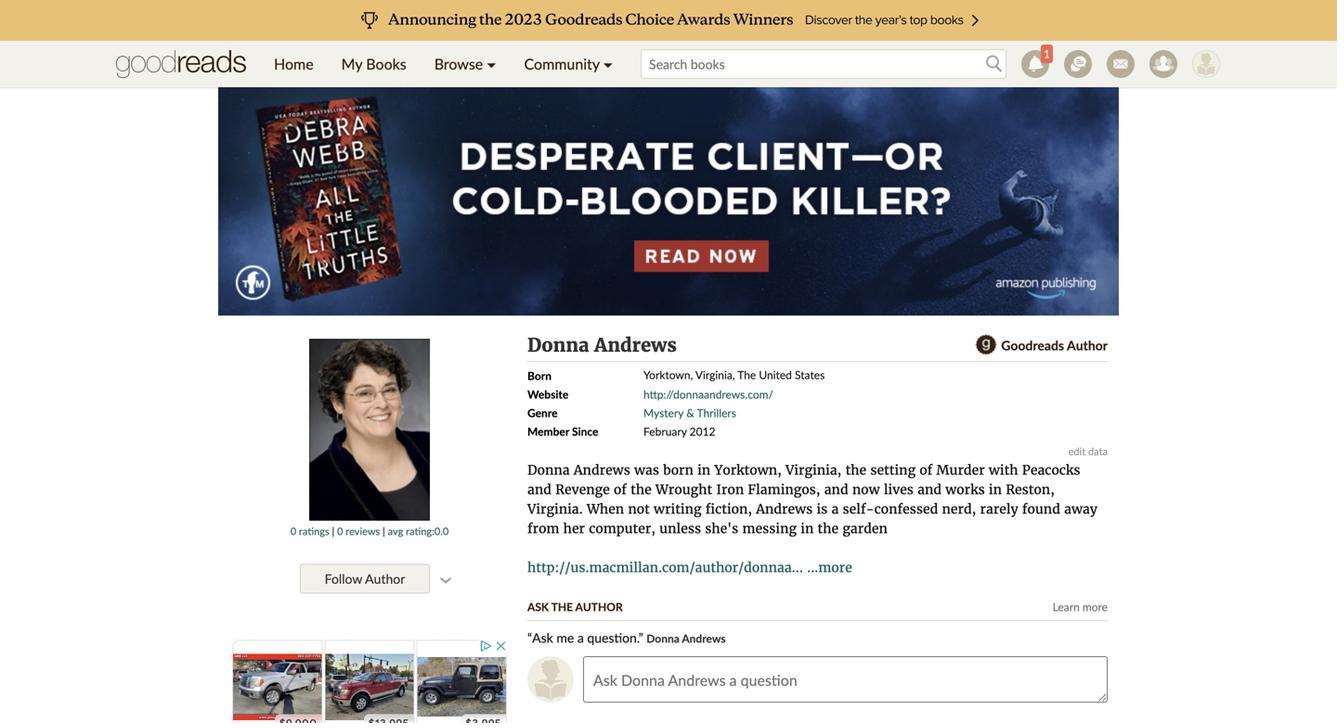 Task type: describe. For each thing, give the bounding box(es) containing it.
mystery & thrillers link
[[644, 406, 736, 420]]

my books link
[[328, 41, 420, 87]]

notifications element
[[1022, 45, 1053, 78]]

fiction,
[[706, 501, 752, 518]]

0 ratings | 0 reviews | avg rating:0.0
[[290, 525, 449, 538]]

away
[[1065, 501, 1098, 518]]

author for goodreads author
[[1067, 338, 1108, 353]]

self-
[[843, 501, 875, 518]]

donna andrews
[[528, 334, 677, 357]]

ask
[[528, 600, 549, 614]]

home link
[[260, 41, 328, 87]]

found
[[1023, 501, 1061, 518]]

works
[[946, 482, 985, 498]]

u 100x100 image
[[528, 657, 574, 703]]

she's
[[705, 521, 739, 537]]

iron
[[716, 482, 744, 498]]

http://us.macmillan.com/author/donnaa... link
[[528, 560, 803, 576]]

2 | from the left
[[383, 525, 385, 538]]

0 horizontal spatial in
[[698, 462, 711, 479]]

▾ for community ▾
[[604, 55, 613, 73]]

website
[[528, 388, 569, 401]]

menu containing home
[[260, 41, 627, 87]]

me
[[557, 630, 574, 646]]

0 ratings link
[[290, 525, 329, 538]]

writing
[[654, 501, 702, 518]]

the
[[738, 368, 756, 382]]

3 and from the left
[[918, 482, 942, 498]]

my books
[[341, 55, 407, 73]]

confessed
[[875, 501, 938, 518]]

wrought
[[656, 482, 713, 498]]

peacocks
[[1022, 462, 1081, 479]]

1 vertical spatial of
[[614, 482, 627, 498]]

http://donnaandrews.com/
[[644, 388, 774, 401]]

...more link
[[807, 560, 852, 576]]

is
[[817, 501, 828, 518]]

edit data link
[[1069, 445, 1108, 458]]

mystery
[[644, 406, 684, 420]]

nerd,
[[942, 501, 977, 518]]

goodreads
[[1002, 338, 1064, 353]]

browse ▾
[[434, 55, 496, 73]]

browse ▾ button
[[420, 41, 510, 87]]

yorktown, inside the "yorktown, virginia, the united states website"
[[644, 368, 693, 382]]

flamingos,
[[748, 482, 821, 498]]

2 0 from the left
[[337, 525, 343, 538]]

when
[[587, 501, 624, 518]]

andrews up revenge
[[574, 462, 631, 479]]

question."
[[587, 630, 643, 646]]

donna for donna andrews
[[528, 334, 589, 357]]

states
[[795, 368, 825, 382]]

revenge
[[556, 482, 610, 498]]

1 and from the left
[[528, 482, 552, 498]]

mystery & thrillers member since
[[528, 406, 736, 438]]

andrews down flamingos,
[[756, 501, 813, 518]]

thrillers
[[697, 406, 736, 420]]

goodreads author
[[1002, 338, 1108, 353]]

rarely
[[980, 501, 1019, 518]]

community
[[524, 55, 600, 73]]

follow
[[325, 571, 362, 587]]

donna andrews image
[[309, 339, 430, 521]]

1 vertical spatial advertisement region
[[230, 639, 509, 724]]

february
[[644, 425, 687, 438]]

▾ for browse ▾
[[487, 55, 496, 73]]

my
[[341, 55, 362, 73]]

home
[[274, 55, 314, 73]]

2 horizontal spatial in
[[989, 482, 1002, 498]]

donna for donna andrews was born in yorktown, virginia, the setting of murder with peacocks and revenge of the wrought iron flamingos, and now lives and works in reston, virginia. when not writing fiction, andrews is a self-confessed nerd, rarely found away from her computer, unless she's messing in the garden
[[528, 462, 570, 479]]

andrews inside the "ask me a question." donna andrews
[[682, 632, 726, 646]]

2 vertical spatial author
[[575, 600, 623, 614]]

born
[[528, 369, 552, 383]]

genre
[[528, 406, 558, 420]]

murder
[[937, 462, 985, 479]]

lives
[[884, 482, 914, 498]]

more
[[1083, 600, 1108, 614]]

my group discussions image
[[1064, 50, 1092, 78]]

with
[[989, 462, 1018, 479]]

1 button
[[1014, 41, 1057, 87]]

february 2012
[[644, 425, 716, 438]]



Task type: vqa. For each thing, say whether or not it's contained in the screenshot.
Fiction's Want to Read button
no



Task type: locate. For each thing, give the bounding box(es) containing it.
0 horizontal spatial ▾
[[487, 55, 496, 73]]

1 horizontal spatial |
[[383, 525, 385, 538]]

yorktown, up the http://donnaandrews.com/ genre
[[644, 368, 693, 382]]

1 horizontal spatial ▾
[[604, 55, 613, 73]]

0 left ratings on the left bottom of the page
[[290, 525, 296, 538]]

0 horizontal spatial a
[[578, 630, 584, 646]]

menu
[[260, 41, 627, 87]]

1 vertical spatial a
[[578, 630, 584, 646]]

0 vertical spatial advertisement region
[[218, 84, 1119, 316]]

learn
[[1053, 600, 1080, 614]]

author
[[1067, 338, 1108, 353], [365, 571, 405, 587], [575, 600, 623, 614]]

0 vertical spatial yorktown,
[[644, 368, 693, 382]]

▾ right community
[[604, 55, 613, 73]]

| right ratings on the left bottom of the page
[[332, 525, 335, 538]]

edit
[[1069, 445, 1086, 458]]

1 vertical spatial donna
[[528, 462, 570, 479]]

|
[[332, 525, 335, 538], [383, 525, 385, 538]]

0 vertical spatial author
[[1067, 338, 1108, 353]]

virginia, up flamingos,
[[786, 462, 842, 479]]

1 horizontal spatial and
[[825, 482, 849, 498]]

1 0 from the left
[[290, 525, 296, 538]]

virginia, up http://donnaandrews.com/ link
[[696, 368, 735, 382]]

2 ▾ from the left
[[604, 55, 613, 73]]

1 horizontal spatial virginia,
[[786, 462, 842, 479]]

virginia, inside donna andrews was born in yorktown, virginia, the setting of murder with peacocks and revenge of the wrought iron flamingos, and now lives and works in reston, virginia. when not writing fiction, andrews is a self-confessed nerd, rarely found away from her computer, unless she's messing in the garden
[[786, 462, 842, 479]]

0 horizontal spatial and
[[528, 482, 552, 498]]

edit data
[[1069, 445, 1108, 458]]

author inside button
[[365, 571, 405, 587]]

"ask
[[528, 630, 553, 646]]

in right the born
[[698, 462, 711, 479]]

2 vertical spatial in
[[801, 521, 814, 537]]

a right is
[[832, 501, 839, 518]]

Search books text field
[[641, 49, 1007, 79]]

0
[[290, 525, 296, 538], [337, 525, 343, 538]]

1 | from the left
[[332, 525, 335, 538]]

Search for books to add to your shelves search field
[[641, 49, 1007, 79]]

yorktown,
[[644, 368, 693, 382], [715, 462, 782, 479]]

the up now
[[846, 462, 867, 479]]

1 vertical spatial virginia,
[[786, 462, 842, 479]]

the down is
[[818, 521, 839, 537]]

unless
[[660, 521, 701, 537]]

data
[[1089, 445, 1108, 458]]

learn more
[[1053, 600, 1108, 614]]

1 horizontal spatial a
[[832, 501, 839, 518]]

0 vertical spatial virginia,
[[696, 368, 735, 382]]

the
[[846, 462, 867, 479], [631, 482, 652, 498], [818, 521, 839, 537], [551, 600, 573, 614]]

author right follow
[[365, 571, 405, 587]]

of
[[920, 462, 933, 479], [614, 482, 627, 498]]

and up virginia.
[[528, 482, 552, 498]]

0 vertical spatial of
[[920, 462, 933, 479]]

▾
[[487, 55, 496, 73], [604, 55, 613, 73]]

0 vertical spatial a
[[832, 501, 839, 518]]

and up is
[[825, 482, 849, 498]]

0 horizontal spatial author
[[365, 571, 405, 587]]

and
[[528, 482, 552, 498], [825, 482, 849, 498], [918, 482, 942, 498]]

from
[[528, 521, 560, 537]]

| left avg
[[383, 525, 385, 538]]

in
[[698, 462, 711, 479], [989, 482, 1002, 498], [801, 521, 814, 537]]

0 reviews link
[[337, 525, 380, 538]]

▾ right the browse
[[487, 55, 496, 73]]

inbox image
[[1107, 50, 1135, 78]]

donna right question."
[[647, 632, 680, 646]]

0 horizontal spatial 0
[[290, 525, 296, 538]]

rating:0.0
[[406, 525, 449, 538]]

0 horizontal spatial virginia,
[[696, 368, 735, 382]]

author up question."
[[575, 600, 623, 614]]

of up when
[[614, 482, 627, 498]]

donna andrews was born in yorktown, virginia, the setting of murder with peacocks and revenge of the wrought iron flamingos, and now lives and works in reston, virginia. when not writing fiction, andrews is a self-confessed nerd, rarely found away from her computer, unless she's messing in the garden
[[528, 462, 1098, 537]]

yorktown, inside donna andrews was born in yorktown, virginia, the setting of murder with peacocks and revenge of the wrought iron flamingos, and now lives and works in reston, virginia. when not writing fiction, andrews is a self-confessed nerd, rarely found away from her computer, unless she's messing in the garden
[[715, 462, 782, 479]]

author right the goodreads
[[1067, 338, 1108, 353]]

0 left "reviews"
[[337, 525, 343, 538]]

the right ask
[[551, 600, 573, 614]]

0 horizontal spatial |
[[332, 525, 335, 538]]

1 vertical spatial yorktown,
[[715, 462, 782, 479]]

a inside donna andrews was born in yorktown, virginia, the setting of murder with peacocks and revenge of the wrought iron flamingos, and now lives and works in reston, virginia. when not writing fiction, andrews is a self-confessed nerd, rarely found away from her computer, unless she's messing in the garden
[[832, 501, 839, 518]]

learn more link
[[1053, 600, 1108, 614]]

avg rating:0.0 link
[[388, 525, 449, 538]]

bob builder image
[[1193, 50, 1220, 78]]

was
[[634, 462, 659, 479]]

1 vertical spatial in
[[989, 482, 1002, 498]]

reston,
[[1006, 482, 1055, 498]]

&
[[687, 406, 695, 420]]

her
[[563, 521, 585, 537]]

2 horizontal spatial and
[[918, 482, 942, 498]]

follow author
[[325, 571, 405, 587]]

of right setting at the right of the page
[[920, 462, 933, 479]]

1
[[1044, 47, 1050, 60]]

yorktown, up iron
[[715, 462, 782, 479]]

not
[[628, 501, 650, 518]]

born
[[663, 462, 694, 479]]

virginia.
[[528, 501, 583, 518]]

0 horizontal spatial yorktown,
[[644, 368, 693, 382]]

1 ▾ from the left
[[487, 55, 496, 73]]

donna down member
[[528, 462, 570, 479]]

in up rarely
[[989, 482, 1002, 498]]

follow author button
[[300, 564, 430, 594]]

garden
[[843, 521, 888, 537]]

author for follow author
[[365, 571, 405, 587]]

and up confessed
[[918, 482, 942, 498]]

andrews down http://us.macmillan.com/author/donnaa...
[[682, 632, 726, 646]]

0 vertical spatial donna
[[528, 334, 589, 357]]

▾ inside "community ▾" popup button
[[604, 55, 613, 73]]

0 horizontal spatial of
[[614, 482, 627, 498]]

avg
[[388, 525, 403, 538]]

virginia,
[[696, 368, 735, 382], [786, 462, 842, 479]]

donna up the born
[[528, 334, 589, 357]]

friend requests image
[[1150, 50, 1178, 78]]

Ask Donna Andrews a question text field
[[583, 657, 1108, 703]]

andrews
[[595, 334, 677, 357], [574, 462, 631, 479], [756, 501, 813, 518], [682, 632, 726, 646]]

1 vertical spatial author
[[365, 571, 405, 587]]

advertisement region
[[218, 84, 1119, 316], [230, 639, 509, 724]]

donna inside donna andrews was born in yorktown, virginia, the setting of murder with peacocks and revenge of the wrought iron flamingos, and now lives and works in reston, virginia. when not writing fiction, andrews is a self-confessed nerd, rarely found away from her computer, unless she's messing in the garden
[[528, 462, 570, 479]]

1 horizontal spatial yorktown,
[[715, 462, 782, 479]]

ratings
[[299, 525, 329, 538]]

reviews
[[346, 525, 380, 538]]

ask the author link
[[528, 600, 623, 614]]

...more
[[807, 560, 852, 576]]

andrews up the "yorktown, virginia, the united states website"
[[595, 334, 677, 357]]

0 vertical spatial in
[[698, 462, 711, 479]]

http://donnaandrews.com/ genre
[[528, 388, 774, 420]]

"ask me a question." donna andrews
[[528, 630, 726, 646]]

1 horizontal spatial of
[[920, 462, 933, 479]]

http://donnaandrews.com/ link
[[644, 388, 774, 401]]

1 horizontal spatial in
[[801, 521, 814, 537]]

yorktown, virginia, the united states website
[[528, 368, 825, 401]]

2 and from the left
[[825, 482, 849, 498]]

since
[[572, 425, 599, 438]]

▾ inside 'browse ▾' popup button
[[487, 55, 496, 73]]

a right me
[[578, 630, 584, 646]]

computer,
[[589, 521, 656, 537]]

http://us.macmillan.com/author/donnaa...
[[528, 560, 803, 576]]

ask the author
[[528, 600, 623, 614]]

community ▾
[[524, 55, 613, 73]]

setting
[[871, 462, 916, 479]]

a
[[832, 501, 839, 518], [578, 630, 584, 646]]

member
[[528, 425, 569, 438]]

donna
[[528, 334, 589, 357], [528, 462, 570, 479], [647, 632, 680, 646]]

2 vertical spatial donna
[[647, 632, 680, 646]]

2012
[[690, 425, 716, 438]]

1 horizontal spatial 0
[[337, 525, 343, 538]]

donna inside the "ask me a question." donna andrews
[[647, 632, 680, 646]]

the up not at bottom
[[631, 482, 652, 498]]

browse
[[434, 55, 483, 73]]

2 horizontal spatial author
[[1067, 338, 1108, 353]]

community ▾ button
[[510, 41, 627, 87]]

1 horizontal spatial author
[[575, 600, 623, 614]]

in right messing
[[801, 521, 814, 537]]

messing
[[743, 521, 797, 537]]

now
[[853, 482, 880, 498]]

books
[[366, 55, 407, 73]]

virginia, inside the "yorktown, virginia, the united states website"
[[696, 368, 735, 382]]



